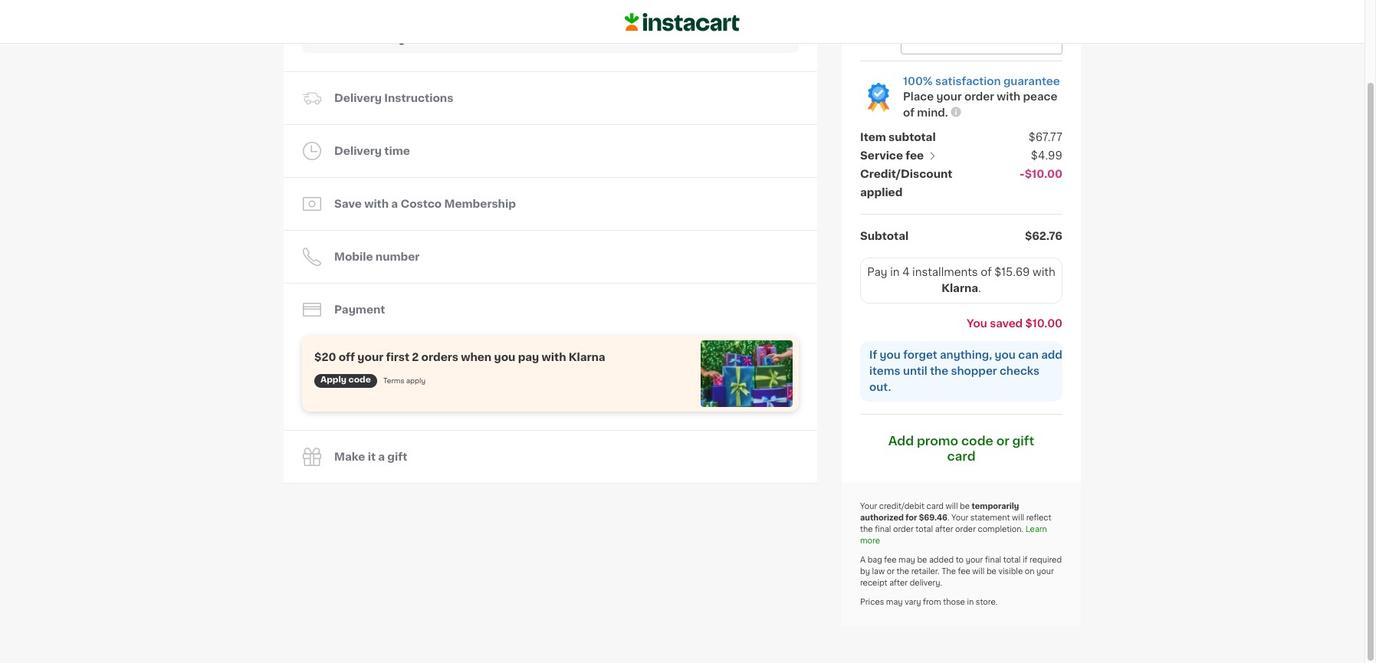 Task type: locate. For each thing, give the bounding box(es) containing it.
save
[[334, 199, 362, 209]]

0 vertical spatial a
[[345, 31, 352, 44]]

1 vertical spatial of
[[981, 267, 992, 277]]

installments
[[913, 267, 978, 277]]

pay in 4 installments of $15.69 with klarna .
[[868, 267, 1056, 293]]

0 vertical spatial or
[[997, 435, 1010, 447]]

final
[[875, 526, 891, 533], [985, 556, 1002, 563]]

2 vertical spatial the
[[897, 568, 910, 575]]

item
[[860, 132, 886, 142]]

satisfaction
[[936, 76, 1001, 87]]

1 vertical spatial klarna
[[569, 352, 606, 363]]

gift down checks
[[1013, 435, 1035, 447]]

mobile
[[334, 252, 373, 262]]

delivery right 
[[334, 93, 382, 104]]

fee right bag at the right
[[884, 556, 897, 563]]

items
[[870, 366, 901, 376]]

add a delivery address
[[316, 31, 460, 44]]

-
[[1020, 168, 1025, 179]]

will up $69.46
[[946, 503, 958, 510]]

klarna inside 'pay in 4 installments of $15.69 with klarna .'
[[942, 283, 979, 293]]

1 vertical spatial a
[[391, 199, 398, 209]]

your right to
[[966, 556, 983, 563]]

a
[[345, 31, 352, 44], [391, 199, 398, 209], [378, 452, 385, 463]]

gift
[[1013, 435, 1035, 447], [388, 452, 408, 463]]

2 delivery from the top
[[334, 146, 382, 156]]

you right if
[[880, 349, 901, 360]]

add left delivery
[[316, 31, 342, 44]]

2 horizontal spatial the
[[930, 366, 949, 376]]

0 vertical spatial code
[[349, 376, 371, 384]]

code right "promo"
[[962, 435, 994, 447]]

1 horizontal spatial card
[[947, 450, 976, 462]]

with down guarantee on the right top of page
[[997, 91, 1021, 102]]

may
[[899, 556, 916, 563], [886, 599, 903, 606]]

1 horizontal spatial .
[[979, 283, 981, 293]]

a left delivery
[[345, 31, 352, 44]]

0 vertical spatial fee
[[906, 150, 924, 161]]

item subtotal
[[860, 132, 936, 142]]

 button
[[927, 149, 939, 163]]

after up the vary
[[890, 579, 908, 586]]

1 horizontal spatial final
[[985, 556, 1002, 563]]

you left pay
[[494, 352, 516, 363]]

costco
[[401, 199, 442, 209]]

total up visible
[[1004, 556, 1021, 563]]

total
[[916, 526, 933, 533], [1004, 556, 1021, 563]]

when
[[461, 352, 492, 363]]

0 horizontal spatial or
[[887, 568, 895, 575]]

1 delivery from the top
[[334, 93, 382, 104]]

0 horizontal spatial total
[[916, 526, 933, 533]]

0 horizontal spatial add
[[316, 31, 342, 44]]

or right "promo"
[[997, 435, 1010, 447]]


[[303, 448, 321, 467]]

you
[[967, 318, 988, 329]]

0 vertical spatial the
[[930, 366, 949, 376]]

fee left  dropdown button
[[906, 150, 924, 161]]

0 vertical spatial final
[[875, 526, 891, 533]]

be inside your credit/debit card will be temporarily authorized for $69.46 . your statement will reflect the final order total after order completion. learn more
[[960, 503, 970, 510]]

.
[[979, 283, 981, 293], [948, 514, 950, 521]]

order down 100% satisfaction guarantee
[[965, 91, 995, 102]]

1 vertical spatial fee
[[884, 556, 897, 563]]

1 vertical spatial delivery
[[334, 146, 382, 156]]

2 vertical spatial fee
[[958, 568, 971, 575]]

anything,
[[940, 349, 992, 360]]

final down the authorized
[[875, 526, 891, 533]]

$67.77
[[1029, 132, 1063, 142]]

1 horizontal spatial gift
[[1013, 435, 1035, 447]]

1 vertical spatial final
[[985, 556, 1002, 563]]

0 vertical spatial card
[[947, 450, 976, 462]]

0 vertical spatial after
[[935, 526, 954, 533]]

your up the authorized
[[860, 503, 877, 510]]

order inside place your order with peace of mind.
[[965, 91, 995, 102]]

delivery.
[[910, 579, 943, 586]]

be left visible
[[987, 568, 997, 575]]

2 vertical spatial will
[[973, 568, 985, 575]]

klarna right pay
[[569, 352, 606, 363]]

code down off
[[349, 376, 371, 384]]

1 vertical spatial the
[[860, 526, 873, 533]]

klarna down 'installments'
[[942, 283, 979, 293]]

1 horizontal spatial in
[[967, 599, 974, 606]]

delivery time
[[334, 146, 410, 156]]

subtotal
[[889, 132, 936, 142]]

the
[[930, 366, 949, 376], [860, 526, 873, 533], [897, 568, 910, 575]]

in left store. at the right
[[967, 599, 974, 606]]

place your order with peace of mind.
[[903, 91, 1058, 118]]

may up retailer.
[[899, 556, 916, 563]]

0 vertical spatial your
[[860, 503, 877, 510]]

in
[[890, 267, 900, 277], [967, 599, 974, 606]]

delivery
[[355, 31, 406, 44]]

0 horizontal spatial klarna
[[569, 352, 606, 363]]

vary
[[905, 599, 921, 606]]

1 vertical spatial code
[[962, 435, 994, 447]]

$10.00
[[1025, 168, 1063, 179], [1026, 318, 1063, 329]]

card down "promo"
[[947, 450, 976, 462]]

$69.46
[[919, 514, 948, 521]]


[[303, 195, 321, 213]]

your up more info about 100% satisfaction guarantee icon
[[937, 91, 962, 102]]

1 horizontal spatial or
[[997, 435, 1010, 447]]

0 horizontal spatial after
[[890, 579, 908, 586]]

off
[[339, 352, 355, 363]]

0 horizontal spatial card
[[927, 503, 944, 510]]

or right 'law'
[[887, 568, 895, 575]]

be up retailer.
[[918, 556, 927, 563]]

total inside a bag fee may be added to your final total if required by law or the retailer. the fee will be visible on your receipt after delivery.
[[1004, 556, 1021, 563]]

final inside your credit/debit card will be temporarily authorized for $69.46 . your statement will reflect the final order total after order completion. learn more
[[875, 526, 891, 533]]

. up learn more link
[[948, 514, 950, 521]]

address
[[409, 31, 460, 44]]

the up more
[[860, 526, 873, 533]]

1 horizontal spatial klarna
[[942, 283, 979, 293]]

mind.
[[917, 107, 948, 118]]

fee inside the service fee 
[[906, 150, 924, 161]]

learn more link
[[860, 526, 1047, 544]]

None text field
[[901, 12, 1063, 54]]

1 vertical spatial your
[[952, 514, 969, 521]]

pay
[[518, 352, 539, 363]]

checks
[[1000, 366, 1040, 376]]

for
[[906, 514, 917, 521]]

0 vertical spatial be
[[960, 503, 970, 510]]

1 vertical spatial or
[[887, 568, 895, 575]]

1 vertical spatial .
[[948, 514, 950, 521]]

a right it
[[378, 452, 385, 463]]

your
[[860, 503, 877, 510], [952, 514, 969, 521]]

0 horizontal spatial code
[[349, 376, 371, 384]]

with right save
[[364, 199, 389, 209]]

completion.
[[978, 526, 1024, 533]]

0 horizontal spatial .
[[948, 514, 950, 521]]

promo
[[917, 435, 959, 447]]

0 horizontal spatial a
[[345, 31, 352, 44]]

0 horizontal spatial gift
[[388, 452, 408, 463]]

more info about 100% satisfaction guarantee image
[[950, 106, 962, 118]]

of left $15.69
[[981, 267, 992, 277]]

0 horizontal spatial of
[[903, 107, 915, 118]]

code inside add promo code or gift card
[[962, 435, 994, 447]]

1 vertical spatial card
[[927, 503, 944, 510]]

2 horizontal spatial fee
[[958, 568, 971, 575]]

delivery left time
[[334, 146, 382, 156]]

0 horizontal spatial be
[[918, 556, 927, 563]]

1 horizontal spatial total
[[1004, 556, 1021, 563]]

gift inside add promo code or gift card
[[1013, 435, 1035, 447]]

0 horizontal spatial in
[[890, 267, 900, 277]]

0 vertical spatial of
[[903, 107, 915, 118]]

0 horizontal spatial the
[[860, 526, 873, 533]]

if
[[870, 349, 877, 360]]

card inside your credit/debit card will be temporarily authorized for $69.46 . your statement will reflect the final order total after order completion. learn more
[[927, 503, 944, 510]]

your inside place your order with peace of mind.
[[937, 91, 962, 102]]

1 vertical spatial be
[[918, 556, 927, 563]]

$15.69
[[995, 267, 1030, 277]]

0 horizontal spatial final
[[875, 526, 891, 533]]

1 vertical spatial total
[[1004, 556, 1021, 563]]

the right until on the right bottom of page
[[930, 366, 949, 376]]

1 horizontal spatial of
[[981, 267, 992, 277]]

add for add a delivery address
[[316, 31, 342, 44]]

$10.00 down $4.99
[[1025, 168, 1063, 179]]

in left the 4
[[890, 267, 900, 277]]

the inside your credit/debit card will be temporarily authorized for $69.46 . your statement will reflect the final order total after order completion. learn more
[[860, 526, 873, 533]]

may left the vary
[[886, 599, 903, 606]]

1 horizontal spatial after
[[935, 526, 954, 533]]

add for add promo code or gift card
[[889, 435, 914, 447]]

0 vertical spatial delivery
[[334, 93, 382, 104]]

1 vertical spatial will
[[1012, 514, 1025, 521]]

after inside your credit/debit card will be temporarily authorized for $69.46 . your statement will reflect the final order total after order completion. learn more
[[935, 526, 954, 533]]

shopper
[[951, 366, 997, 376]]

be for added
[[918, 556, 927, 563]]

card up $69.46
[[927, 503, 944, 510]]

will right the the
[[973, 568, 985, 575]]

1 horizontal spatial add
[[889, 435, 914, 447]]

2 vertical spatial a
[[378, 452, 385, 463]]

100%
[[903, 76, 933, 87]]

0 vertical spatial will
[[946, 503, 958, 510]]

delivery for 
[[334, 93, 382, 104]]

after inside a bag fee may be added to your final total if required by law or the retailer. the fee will be visible on your receipt after delivery.
[[890, 579, 908, 586]]

1 horizontal spatial the
[[897, 568, 910, 575]]

fee
[[906, 150, 924, 161], [884, 556, 897, 563], [958, 568, 971, 575]]

2 horizontal spatial a
[[391, 199, 398, 209]]

add
[[316, 31, 342, 44], [889, 435, 914, 447]]

your up learn more link
[[952, 514, 969, 521]]

0 vertical spatial gift
[[1013, 435, 1035, 447]]

1 horizontal spatial code
[[962, 435, 994, 447]]

$10.00 up add
[[1026, 318, 1063, 329]]

credit/debit
[[879, 503, 925, 510]]

be left temporarily
[[960, 503, 970, 510]]

after
[[935, 526, 954, 533], [890, 579, 908, 586]]

0 vertical spatial in
[[890, 267, 900, 277]]

card
[[947, 450, 976, 462], [927, 503, 944, 510]]

service fee 
[[860, 150, 939, 162]]

or
[[997, 435, 1010, 447], [887, 568, 895, 575]]

after down $69.46
[[935, 526, 954, 533]]

of down place
[[903, 107, 915, 118]]

1 vertical spatial may
[[886, 599, 903, 606]]

will left reflect
[[1012, 514, 1025, 521]]

1 horizontal spatial a
[[378, 452, 385, 463]]

0 vertical spatial may
[[899, 556, 916, 563]]

you saved $10.00
[[967, 318, 1063, 329]]

you up checks
[[995, 349, 1016, 360]]

order
[[965, 91, 995, 102], [893, 526, 914, 533], [956, 526, 976, 533]]

code
[[349, 376, 371, 384], [962, 435, 994, 447]]

1 horizontal spatial will
[[973, 568, 985, 575]]

0 vertical spatial total
[[916, 526, 933, 533]]

1 horizontal spatial fee
[[906, 150, 924, 161]]

a left costco
[[391, 199, 398, 209]]

gift right it
[[388, 452, 408, 463]]

be
[[960, 503, 970, 510], [918, 556, 927, 563], [987, 568, 997, 575]]

with right $15.69
[[1033, 267, 1056, 277]]

a for 
[[378, 452, 385, 463]]

delivery
[[334, 93, 382, 104], [334, 146, 382, 156]]

final up visible
[[985, 556, 1002, 563]]

2 vertical spatial be
[[987, 568, 997, 575]]

fee down to
[[958, 568, 971, 575]]

add inside add promo code or gift card
[[889, 435, 914, 447]]

add left "promo"
[[889, 435, 914, 447]]

0 horizontal spatial will
[[946, 503, 958, 510]]

or inside a bag fee may be added to your final total if required by law or the retailer. the fee will be visible on your receipt after delivery.
[[887, 568, 895, 575]]

statement
[[971, 514, 1010, 521]]

a inside button
[[345, 31, 352, 44]]

instructions
[[384, 93, 454, 104]]

credit/discount applied
[[860, 168, 953, 198]]

orders
[[421, 352, 459, 363]]

delivery for 
[[334, 146, 382, 156]]


[[927, 150, 939, 162]]

the left retailer.
[[897, 568, 910, 575]]

. up 'you'
[[979, 283, 981, 293]]

terms
[[383, 377, 405, 384]]

0 vertical spatial klarna
[[942, 283, 979, 293]]

0 horizontal spatial your
[[860, 503, 877, 510]]

1 vertical spatial after
[[890, 579, 908, 586]]

total down $69.46
[[916, 526, 933, 533]]

1 vertical spatial $10.00
[[1026, 318, 1063, 329]]

0 vertical spatial add
[[316, 31, 342, 44]]

membership
[[444, 199, 516, 209]]

you
[[880, 349, 901, 360], [995, 349, 1016, 360], [494, 352, 516, 363]]

2 horizontal spatial you
[[995, 349, 1016, 360]]

1 vertical spatial add
[[889, 435, 914, 447]]

0 vertical spatial .
[[979, 283, 981, 293]]

2 horizontal spatial be
[[987, 568, 997, 575]]

1 horizontal spatial be
[[960, 503, 970, 510]]



Task type: describe. For each thing, give the bounding box(es) containing it.
with inside place your order with peace of mind.
[[997, 91, 1021, 102]]

peace
[[1023, 91, 1058, 102]]

forget
[[904, 349, 938, 360]]

total inside your credit/debit card will be temporarily authorized for $69.46 . your statement will reflect the final order total after order completion. learn more
[[916, 526, 933, 533]]

be for temporarily
[[960, 503, 970, 510]]

with inside 'pay in 4 installments of $15.69 with klarna .'
[[1033, 267, 1056, 277]]

$20
[[314, 352, 336, 363]]

bag
[[868, 556, 882, 563]]

reflect
[[1027, 514, 1052, 521]]

a bag fee may be added to your final total if required by law or the retailer. the fee will be visible on your receipt after delivery.
[[860, 556, 1062, 586]]

added
[[929, 556, 954, 563]]

retailer.
[[912, 568, 940, 575]]

add promo code or gift card
[[889, 435, 1035, 462]]

can
[[1019, 349, 1039, 360]]

place
[[903, 91, 934, 102]]

0 horizontal spatial you
[[494, 352, 516, 363]]

apply
[[321, 376, 347, 384]]

will inside a bag fee may be added to your final total if required by law or the retailer. the fee will be visible on your receipt after delivery.
[[973, 568, 985, 575]]

a for 
[[391, 199, 398, 209]]

saved
[[990, 318, 1023, 329]]

to
[[956, 556, 964, 563]]

apply code terms apply
[[321, 376, 426, 384]]

number
[[376, 252, 420, 262]]

in inside 'pay in 4 installments of $15.69 with klarna .'
[[890, 267, 900, 277]]

$62.76
[[1025, 231, 1063, 241]]

your down required
[[1037, 568, 1054, 575]]

your credit/debit card will be temporarily authorized for $69.46 . your statement will reflect the final order total after order completion. learn more
[[860, 503, 1052, 544]]

credit/discount
[[860, 168, 953, 179]]

home image
[[625, 10, 740, 33]]

store.
[[976, 599, 998, 606]]

a
[[860, 556, 866, 563]]

make it a gift
[[334, 452, 408, 463]]

temporarily
[[972, 503, 1020, 510]]

-$10.00
[[1020, 168, 1063, 179]]

applied
[[860, 187, 903, 198]]

final inside a bag fee may be added to your final total if required by law or the retailer. the fee will be visible on your receipt after delivery.
[[985, 556, 1002, 563]]

card inside add promo code or gift card
[[947, 450, 976, 462]]

make
[[334, 452, 365, 463]]

more
[[860, 537, 880, 544]]

the inside the if you forget anything, you can add items until the shopper checks out.
[[930, 366, 949, 376]]

100% satisfaction guarantee
[[903, 76, 1060, 87]]

1 horizontal spatial your
[[952, 514, 969, 521]]

add a delivery address button
[[302, 22, 799, 53]]

costco membership image
[[864, 17, 898, 52]]

of inside 'pay in 4 installments of $15.69 with klarna .'
[[981, 267, 992, 277]]

save with a costco membership
[[334, 199, 516, 209]]

. inside your credit/debit card will be temporarily authorized for $69.46 . your statement will reflect the final order total after order completion. learn more
[[948, 514, 950, 521]]

by
[[860, 568, 870, 575]]

pay
[[868, 267, 888, 277]]

on
[[1025, 568, 1035, 575]]

add promo code or gift card button
[[860, 433, 1063, 464]]


[[303, 301, 321, 319]]

those
[[943, 599, 965, 606]]

4
[[903, 267, 910, 277]]

visible
[[999, 568, 1023, 575]]

$20 off your first 2 orders when you pay with klarna
[[314, 352, 606, 363]]

learn
[[1026, 526, 1047, 533]]

or inside add promo code or gift card
[[997, 435, 1010, 447]]

1 vertical spatial in
[[967, 599, 974, 606]]

if
[[1023, 556, 1028, 563]]

guarantee
[[1004, 76, 1060, 87]]

of inside place your order with peace of mind.
[[903, 107, 915, 118]]

0 horizontal spatial fee
[[884, 556, 897, 563]]

$4.99
[[1031, 150, 1063, 161]]

the
[[942, 568, 956, 575]]

service
[[860, 150, 903, 161]]

required
[[1030, 556, 1062, 563]]


[[303, 89, 321, 107]]

mobile number
[[334, 252, 420, 262]]

receipt
[[860, 579, 888, 586]]

it
[[368, 452, 376, 463]]

1 vertical spatial gift
[[388, 452, 408, 463]]


[[303, 142, 321, 160]]

1 horizontal spatial you
[[880, 349, 901, 360]]

order down for
[[893, 526, 914, 533]]

authorized
[[860, 514, 904, 521]]

add
[[1042, 349, 1063, 360]]

with right pay
[[542, 352, 566, 363]]

prices may vary from those in store.
[[860, 599, 998, 606]]

2
[[412, 352, 419, 363]]

the inside a bag fee may be added to your final total if required by law or the retailer. the fee will be visible on your receipt after delivery.
[[897, 568, 910, 575]]

0 vertical spatial $10.00
[[1025, 168, 1063, 179]]

your up apply code terms apply
[[358, 352, 384, 363]]

until
[[903, 366, 928, 376]]


[[303, 248, 321, 266]]

. inside 'pay in 4 installments of $15.69 with klarna .'
[[979, 283, 981, 293]]

time
[[384, 146, 410, 156]]

apply
[[406, 377, 426, 384]]

may inside a bag fee may be added to your final total if required by law or the retailer. the fee will be visible on your receipt after delivery.
[[899, 556, 916, 563]]

order down statement at bottom right
[[956, 526, 976, 533]]

subtotal
[[860, 231, 909, 241]]

if you forget anything, you can add items until the shopper checks out.
[[870, 349, 1063, 392]]

2 horizontal spatial will
[[1012, 514, 1025, 521]]



Task type: vqa. For each thing, say whether or not it's contained in the screenshot.
the leftmost Brief,
no



